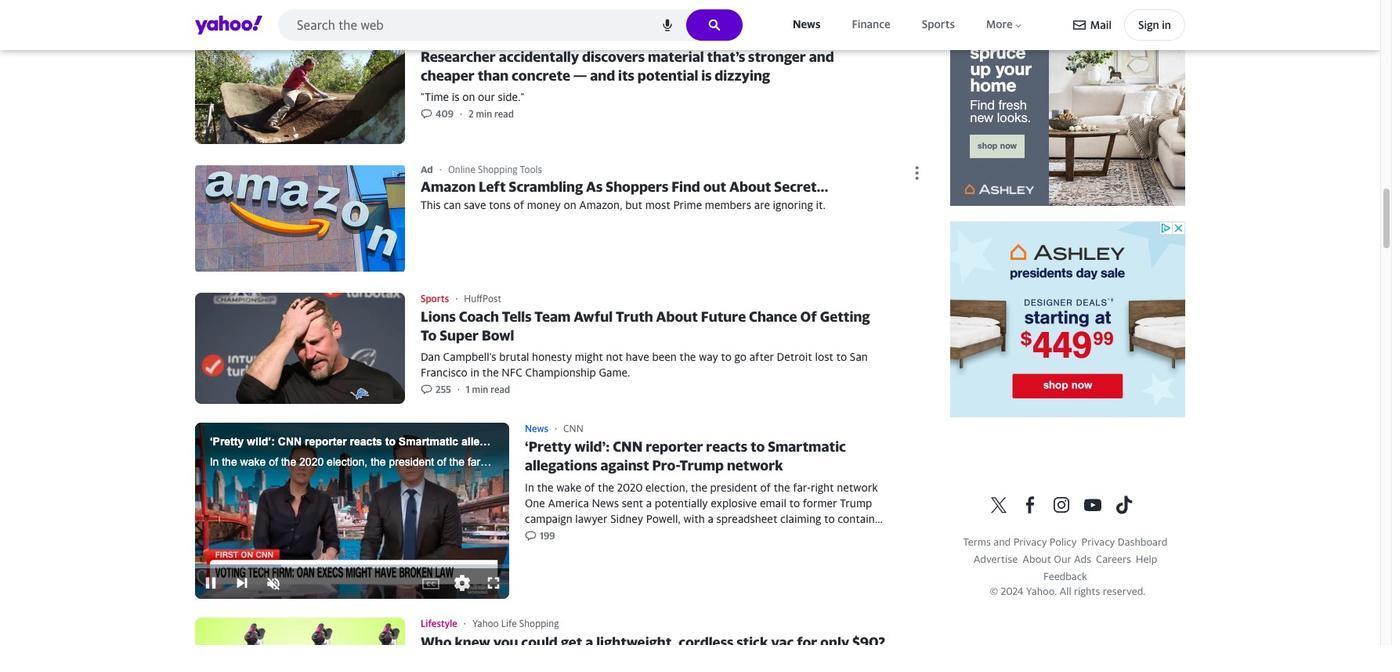 Task type: locate. For each thing, give the bounding box(es) containing it.
·
[[459, 33, 462, 44], [460, 108, 462, 120], [439, 163, 442, 175], [455, 293, 458, 304], [457, 384, 460, 396], [555, 423, 557, 435], [464, 618, 466, 630]]

bowl
[[482, 328, 514, 344]]

is inside "researcher accidentally discovers material that's stronger and cheaper than concrete — and its potential is dizzying"
[[701, 68, 712, 84]]

1 horizontal spatial privacy
[[1082, 536, 1115, 549]]

0 vertical spatial news
[[793, 18, 821, 31]]

404 comments element
[[436, 0, 454, 6]]

reserved.
[[1103, 585, 1146, 598]]

the
[[679, 350, 696, 364], [482, 366, 499, 379], [537, 481, 554, 494], [598, 481, 614, 494], [691, 481, 707, 494], [774, 481, 790, 494], [676, 528, 693, 541]]

read down side."
[[494, 108, 514, 120]]

0 horizontal spatial network
[[727, 458, 783, 474]]

than
[[478, 68, 509, 84]]

1 horizontal spatial a
[[708, 512, 714, 526]]

· for 409 · 2 min read
[[460, 108, 462, 120]]

2 vertical spatial news
[[592, 497, 619, 510]]

shopping inside "ad · online shopping tools"
[[478, 163, 518, 175]]

about for terms and privacy policy privacy dashboard advertise about our ads careers help feedback © 2024 yahoo. all rights reserved.
[[1023, 553, 1051, 566]]

1 vertical spatial read
[[491, 384, 510, 396]]

about our ads link
[[1023, 553, 1091, 566]]

· for science · the cool down
[[459, 33, 462, 44]]

0 vertical spatial about
[[729, 178, 771, 195]]

news link
[[790, 14, 824, 35]]

reports.
[[830, 544, 870, 557]]

wild':
[[575, 439, 610, 455]]

tons
[[489, 199, 511, 212]]

0 vertical spatial a
[[646, 497, 652, 510]]

1 horizontal spatial news
[[592, 497, 619, 510]]

0 vertical spatial read
[[494, 108, 514, 120]]

min for coach
[[472, 384, 488, 396]]

tells
[[502, 309, 532, 325]]

· up 'pretty on the left of page
[[555, 423, 557, 435]]

shoppers
[[606, 178, 669, 195]]

1 vertical spatial news
[[525, 423, 548, 435]]

0 horizontal spatial shopping
[[478, 163, 518, 175]]

255 · 1 min read
[[436, 384, 510, 396]]

about up the been
[[656, 309, 698, 325]]

· for lifestyle · yahoo life shopping
[[464, 618, 466, 630]]

cnn up against
[[613, 439, 643, 455]]

footer
[[950, 496, 1185, 599]]

sign
[[1138, 18, 1159, 31]]

1 advertisement element from the top
[[950, 10, 1185, 206]]

1 vertical spatial advertisement element
[[950, 222, 1185, 418]]

on up 2
[[462, 90, 475, 103]]

ad · online shopping tools
[[421, 163, 542, 175]]

news up the stronger
[[793, 18, 821, 31]]

· left the
[[459, 33, 462, 44]]

in down campbell's
[[470, 366, 479, 379]]

1 vertical spatial cnn
[[613, 439, 643, 455]]

is
[[701, 68, 712, 84], [452, 90, 460, 103]]

2 horizontal spatial about
[[1023, 553, 1051, 566]]

terms and privacy policy privacy dashboard advertise about our ads careers help feedback © 2024 yahoo. all rights reserved.
[[963, 536, 1168, 598]]

to left go
[[721, 350, 732, 364]]

technology
[[729, 528, 785, 541]]

trump inside in the wake of the 2020 election, the president of the far-right network one america news sent a potentially explosive email to former trump campaign lawyer sidney powell, with a spreadsheet claiming to contain passwords of employees from the voting technology company smartmatic, according to court filings. cnn's marshall cohen reports.
[[840, 497, 872, 510]]

ad
[[421, 163, 433, 175]]

privacy dashboard link
[[1082, 536, 1168, 549]]

trump
[[680, 458, 724, 474], [840, 497, 872, 510]]

0 vertical spatial cnn
[[563, 423, 583, 435]]

marshall
[[751, 544, 793, 557]]

0 horizontal spatial a
[[646, 497, 652, 510]]

view ad options image
[[907, 165, 928, 180]]

online shopping tools link
[[448, 163, 542, 175]]

0 horizontal spatial cnn
[[563, 423, 583, 435]]

1 vertical spatial in
[[470, 366, 479, 379]]

2 horizontal spatial and
[[994, 536, 1011, 549]]

1 vertical spatial sports
[[421, 293, 449, 304]]

shopping up the left on the top
[[478, 163, 518, 175]]

1 horizontal spatial in
[[1162, 18, 1171, 31]]

on right money
[[564, 199, 576, 212]]

2
[[469, 108, 474, 120]]

news up 'pretty on the left of page
[[525, 423, 548, 435]]

to right reacts
[[751, 439, 765, 455]]

in right the sign
[[1162, 18, 1171, 31]]

1 vertical spatial shopping
[[519, 618, 559, 630]]

according
[[588, 544, 637, 557]]

online
[[448, 163, 475, 175]]

· left "1"
[[457, 384, 460, 396]]

help link
[[1136, 553, 1157, 566]]

min right 2
[[476, 108, 492, 120]]

scrambling
[[509, 178, 583, 195]]

2 horizontal spatial news
[[793, 18, 821, 31]]

1 vertical spatial trump
[[840, 497, 872, 510]]

1 vertical spatial on
[[564, 199, 576, 212]]

america
[[548, 497, 589, 510]]

0 horizontal spatial privacy
[[1014, 536, 1047, 549]]

truth
[[616, 309, 653, 325]]

privacy up careers
[[1082, 536, 1115, 549]]

1 horizontal spatial trump
[[840, 497, 872, 510]]

0 vertical spatial is
[[701, 68, 712, 84]]

None search field
[[278, 9, 743, 41]]

filings.
[[683, 544, 715, 557]]

1 vertical spatial about
[[656, 309, 698, 325]]

1 horizontal spatial network
[[837, 481, 878, 494]]

president
[[710, 481, 757, 494]]

read down nfc
[[491, 384, 510, 396]]

of
[[514, 199, 524, 212], [584, 481, 595, 494], [760, 481, 771, 494], [580, 528, 590, 541]]

might
[[575, 350, 603, 364]]

the up potentially
[[691, 481, 707, 494]]

explosive
[[711, 497, 757, 510]]

side."
[[498, 90, 524, 103]]

in
[[1162, 18, 1171, 31], [470, 366, 479, 379]]

about up the are
[[729, 178, 771, 195]]

trump up contain at right bottom
[[840, 497, 872, 510]]

secret...
[[774, 178, 829, 195]]

contain
[[838, 512, 875, 526]]

privacy up about our ads link
[[1014, 536, 1047, 549]]

0 vertical spatial trump
[[680, 458, 724, 474]]

smartmatic,
[[525, 544, 585, 557]]

are
[[754, 199, 770, 212]]

news up lawyer
[[592, 497, 619, 510]]

amazon,
[[579, 199, 623, 212]]

0 vertical spatial sports
[[922, 18, 955, 31]]

sports
[[922, 18, 955, 31], [421, 293, 449, 304]]

a up voting
[[708, 512, 714, 526]]

1 horizontal spatial and
[[809, 49, 834, 65]]

out
[[703, 178, 726, 195]]

0 horizontal spatial on
[[462, 90, 475, 103]]

a
[[646, 497, 652, 510], [708, 512, 714, 526]]

1 horizontal spatial sports
[[922, 18, 955, 31]]

news for news
[[793, 18, 821, 31]]

lions coach tells team awful truth about future chance of getting to super bowl
[[421, 309, 870, 344]]

election,
[[646, 481, 688, 494]]

money
[[527, 199, 561, 212]]

1 vertical spatial min
[[472, 384, 488, 396]]

· left 2
[[460, 108, 462, 120]]

to down former
[[824, 512, 835, 526]]

the left nfc
[[482, 366, 499, 379]]

"time is on our side."
[[421, 90, 524, 103]]

advertise
[[974, 553, 1018, 566]]

company
[[787, 528, 833, 541]]

player iframe element
[[195, 423, 509, 600]]

cnn up wild':
[[563, 423, 583, 435]]

min right "1"
[[472, 384, 488, 396]]

network up contain at right bottom
[[837, 481, 878, 494]]

of up the email
[[760, 481, 771, 494]]

a right sent
[[646, 497, 652, 510]]

2 vertical spatial about
[[1023, 553, 1051, 566]]

and up advertise
[[994, 536, 1011, 549]]

0 vertical spatial on
[[462, 90, 475, 103]]

0 vertical spatial network
[[727, 458, 783, 474]]

advertisement element
[[950, 10, 1185, 206], [950, 222, 1185, 418]]

0 horizontal spatial sports
[[421, 293, 449, 304]]

more button
[[983, 14, 1026, 35]]

0 horizontal spatial about
[[656, 309, 698, 325]]

0 horizontal spatial and
[[590, 68, 615, 84]]

spreadsheet
[[716, 512, 778, 526]]

cnn inside 'pretty wild': cnn reporter reacts to smartmatic allegations against pro-trump network
[[613, 439, 643, 455]]

· up "lions"
[[455, 293, 458, 304]]

1 vertical spatial network
[[837, 481, 878, 494]]

material
[[648, 49, 704, 65]]

is down that's
[[701, 68, 712, 84]]

in inside "dan campbell's brutal honesty might not have been the way to go after detroit lost to san francisco in the nfc championship game."
[[470, 366, 479, 379]]

2 vertical spatial and
[[994, 536, 1011, 549]]

1 vertical spatial is
[[452, 90, 460, 103]]

and down news link
[[809, 49, 834, 65]]

of right wake
[[584, 481, 595, 494]]

amazon left scrambling as shoppers find out about secret... link
[[421, 177, 886, 213]]

0 horizontal spatial news
[[525, 423, 548, 435]]

0 vertical spatial in
[[1162, 18, 1171, 31]]

1 vertical spatial and
[[590, 68, 615, 84]]

passwords
[[525, 528, 577, 541]]

is up 409
[[452, 90, 460, 103]]

members
[[705, 199, 751, 212]]

0 horizontal spatial in
[[470, 366, 479, 379]]

0 vertical spatial min
[[476, 108, 492, 120]]

trump down reacts
[[680, 458, 724, 474]]

campbell's
[[443, 350, 496, 364]]

1 horizontal spatial is
[[701, 68, 712, 84]]

claiming
[[780, 512, 821, 526]]

cnn for ·
[[563, 423, 583, 435]]

· right ad
[[439, 163, 442, 175]]

shopping right life
[[519, 618, 559, 630]]

· left 'yahoo'
[[464, 618, 466, 630]]

way
[[699, 350, 718, 364]]

lifestyle
[[421, 618, 457, 630]]

to
[[421, 328, 437, 344]]

life
[[501, 618, 517, 630]]

chance
[[749, 309, 797, 325]]

0 vertical spatial shopping
[[478, 163, 518, 175]]

its
[[618, 68, 635, 84]]

dan
[[421, 350, 440, 364]]

sidney
[[610, 512, 643, 526]]

sports up "lions"
[[421, 293, 449, 304]]

about down privacy policy link on the bottom of page
[[1023, 553, 1051, 566]]

toolbar
[[1073, 9, 1185, 41]]

careers link
[[1096, 553, 1131, 566]]

and inside terms and privacy policy privacy dashboard advertise about our ads careers help feedback © 2024 yahoo. all rights reserved.
[[994, 536, 1011, 549]]

network up president
[[727, 458, 783, 474]]

1 horizontal spatial cnn
[[613, 439, 643, 455]]

and
[[809, 49, 834, 65], [590, 68, 615, 84], [994, 536, 1011, 549]]

to up claiming
[[789, 497, 800, 510]]

about inside terms and privacy policy privacy dashboard advertise about our ads careers help feedback © 2024 yahoo. all rights reserved.
[[1023, 553, 1051, 566]]

search image
[[708, 19, 721, 31]]

that's
[[707, 49, 745, 65]]

0 vertical spatial advertisement element
[[950, 10, 1185, 206]]

news for news · cnn
[[525, 423, 548, 435]]

news inside in the wake of the 2020 election, the president of the far-right network one america news sent a potentially explosive email to former trump campaign lawyer sidney powell, with a spreadsheet claiming to contain passwords of employees from the voting technology company smartmatic, according to court filings. cnn's marshall cohen reports.
[[592, 497, 619, 510]]

dashboard
[[1118, 536, 1168, 549]]

1 horizontal spatial about
[[729, 178, 771, 195]]

the down with
[[676, 528, 693, 541]]

powell,
[[646, 512, 681, 526]]

and down discovers
[[590, 68, 615, 84]]

cnn
[[563, 423, 583, 435], [613, 439, 643, 455]]

0 horizontal spatial trump
[[680, 458, 724, 474]]

save
[[464, 199, 486, 212]]

sports left more
[[922, 18, 955, 31]]



Task type: vqa. For each thing, say whether or not it's contained in the screenshot.
top California
no



Task type: describe. For each thing, give the bounding box(es) containing it.
dan campbell's brutal honesty might not have been the way to go after detroit lost to san francisco in the nfc championship game.
[[421, 350, 868, 379]]

sports for sports · huffpost
[[421, 293, 449, 304]]

from
[[649, 528, 673, 541]]

pro-
[[652, 458, 680, 474]]

researcher accidentally discovers material that's stronger and cheaper than concrete — and its potential is dizzying
[[421, 49, 834, 84]]

far-
[[793, 481, 811, 494]]

0 horizontal spatial is
[[452, 90, 460, 103]]

network inside 'pretty wild': cnn reporter reacts to smartmatic allegations against pro-trump network
[[727, 458, 783, 474]]

advertise link
[[974, 553, 1018, 566]]

san
[[850, 350, 868, 364]]

awful
[[574, 309, 613, 325]]

409
[[436, 108, 454, 120]]

lions coach tells team awful truth about future chance of getting to super bowl link
[[195, 293, 925, 404]]

199
[[540, 531, 555, 542]]

the left 2020
[[598, 481, 614, 494]]

go
[[735, 350, 747, 364]]

0 vertical spatial and
[[809, 49, 834, 65]]

1 horizontal spatial on
[[564, 199, 576, 212]]

footer containing terms
[[950, 496, 1185, 599]]

nfc
[[502, 366, 522, 379]]

finance
[[852, 18, 891, 31]]

of right the tons
[[514, 199, 524, 212]]

one
[[525, 497, 545, 510]]

2 privacy from the left
[[1082, 536, 1115, 549]]

"time
[[421, 90, 449, 103]]

199 comments element
[[540, 531, 555, 543]]

careers
[[1096, 553, 1131, 566]]

to inside 'pretty wild': cnn reporter reacts to smartmatic allegations against pro-trump network
[[751, 439, 765, 455]]

have
[[626, 350, 649, 364]]

coach
[[459, 309, 499, 325]]

most
[[645, 199, 671, 212]]

campaign
[[525, 512, 572, 526]]

409 comments element
[[436, 108, 454, 120]]

toolbar containing mail
[[1073, 9, 1185, 41]]

the
[[468, 33, 484, 44]]

against
[[601, 458, 649, 474]]

· for ad · online shopping tools
[[439, 163, 442, 175]]

game.
[[599, 366, 630, 379]]

ad link
[[421, 163, 439, 175]]

· for 255 · 1 min read
[[457, 384, 460, 396]]

our
[[1054, 553, 1071, 566]]

policy
[[1050, 536, 1077, 549]]

email
[[760, 497, 787, 510]]

sports for sports
[[922, 18, 955, 31]]

accidentally
[[499, 49, 579, 65]]

yahoo
[[472, 618, 499, 630]]

but
[[625, 199, 643, 212]]

court
[[653, 544, 680, 557]]

'pretty
[[525, 439, 572, 455]]

getting
[[820, 309, 870, 325]]

lions
[[421, 309, 456, 325]]

reacts
[[706, 439, 748, 455]]

after
[[750, 350, 774, 364]]

'pretty wild': cnn reporter reacts to smartmatic allegations against pro-trump network
[[525, 439, 846, 474]]

allegations
[[525, 458, 598, 474]]

about for amazon left scrambling as shoppers find out about secret...
[[729, 178, 771, 195]]

sports · huffpost
[[421, 293, 501, 304]]

sign in
[[1138, 18, 1171, 31]]

science
[[421, 33, 453, 44]]

to left 'court'
[[639, 544, 650, 557]]

super
[[440, 328, 479, 344]]

this can save tons of money on amazon, but most prime members are ignoring it.
[[421, 199, 826, 212]]

in inside 'link'
[[1162, 18, 1171, 31]]

finance link
[[849, 14, 894, 35]]

2024
[[1001, 585, 1024, 598]]

the right in
[[537, 481, 554, 494]]

not
[[606, 350, 623, 364]]

2 advertisement element from the top
[[950, 222, 1185, 418]]

to left san
[[836, 350, 847, 364]]

team
[[535, 309, 571, 325]]

1 horizontal spatial shopping
[[519, 618, 559, 630]]

network inside in the wake of the 2020 election, the president of the far-right network one america news sent a potentially explosive email to former trump campaign lawyer sidney powell, with a spreadsheet claiming to contain passwords of employees from the voting technology company smartmatic, according to court filings. cnn's marshall cohen reports.
[[837, 481, 878, 494]]

ignoring
[[773, 199, 813, 212]]

1
[[466, 384, 470, 396]]

smartmatic
[[768, 439, 846, 455]]

trump inside 'pretty wild': cnn reporter reacts to smartmatic allegations against pro-trump network
[[680, 458, 724, 474]]

· for sports · huffpost
[[455, 293, 458, 304]]

reporter
[[646, 439, 703, 455]]

the left way on the bottom right
[[679, 350, 696, 364]]

read for coach
[[491, 384, 510, 396]]

as
[[586, 178, 603, 195]]

read for accidentally
[[494, 108, 514, 120]]

of down lawyer
[[580, 528, 590, 541]]

amazon left scrambling as shoppers find out about secret...
[[421, 178, 829, 195]]

left
[[479, 178, 506, 195]]

mail link
[[1073, 11, 1112, 39]]

it.
[[816, 199, 826, 212]]

255
[[436, 384, 451, 396]]

cohen
[[796, 544, 827, 557]]

—
[[573, 68, 587, 84]]

sent
[[622, 497, 643, 510]]

tools
[[520, 163, 542, 175]]

2020
[[617, 481, 643, 494]]

potentially
[[655, 497, 708, 510]]

concrete
[[512, 68, 570, 84]]

mail
[[1090, 18, 1112, 31]]

researcher
[[421, 49, 496, 65]]

'pretty wild': cnn reporter reacts to smartmatic allegations against pro-trump network link
[[525, 423, 925, 600]]

cnn's
[[718, 544, 748, 557]]

the up the email
[[774, 481, 790, 494]]

1 vertical spatial a
[[708, 512, 714, 526]]

Search query text field
[[278, 9, 743, 41]]

stronger
[[748, 49, 806, 65]]

in
[[525, 481, 534, 494]]

1 privacy from the left
[[1014, 536, 1047, 549]]

· for news · cnn
[[555, 423, 557, 435]]

yahoo.
[[1026, 585, 1057, 598]]

min for accidentally
[[476, 108, 492, 120]]

255 comments element
[[436, 384, 451, 396]]

about inside the lions coach tells team awful truth about future chance of getting to super bowl
[[656, 309, 698, 325]]

future
[[701, 309, 746, 325]]

cnn for wild':
[[613, 439, 643, 455]]

researcher accidentally discovers material that's stronger and cheaper than concrete — and its potential is dizzying link
[[195, 33, 925, 144]]

cool
[[486, 33, 505, 44]]

former
[[803, 497, 837, 510]]



